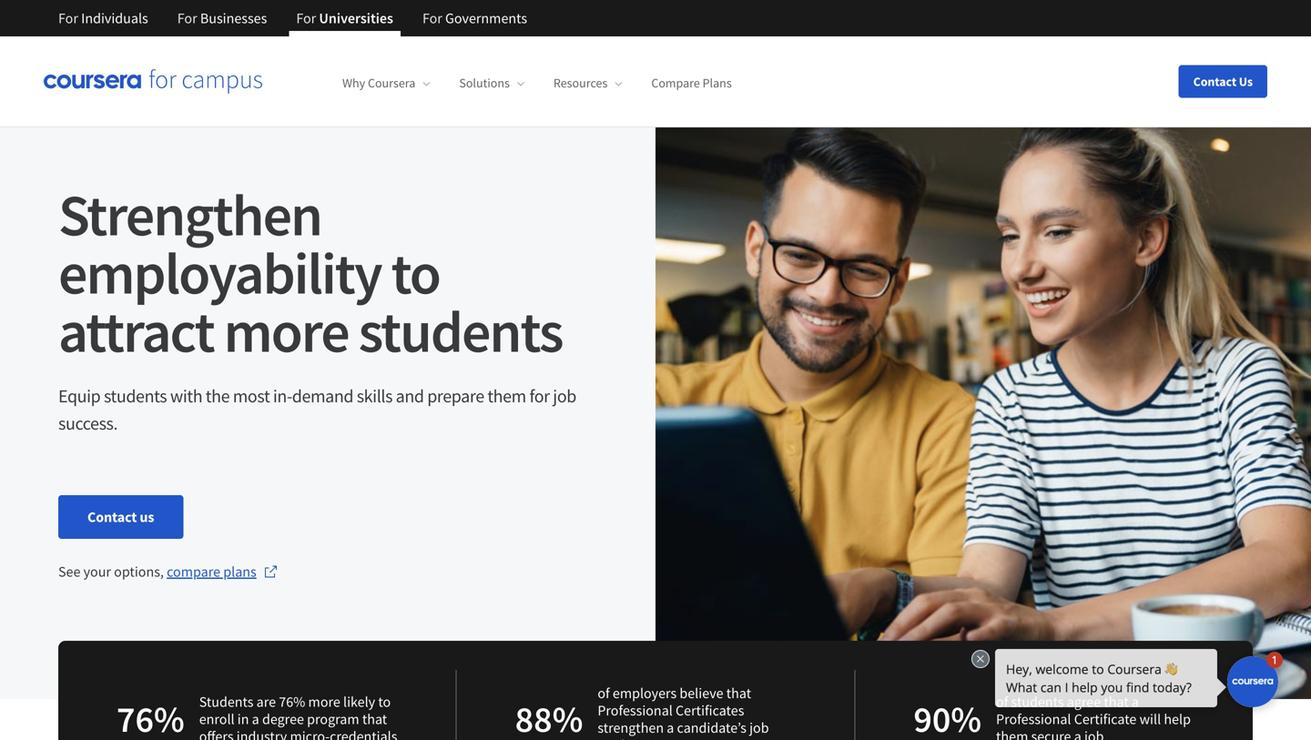 Task type: describe. For each thing, give the bounding box(es) containing it.
program
[[307, 710, 359, 728]]

them inside equip students with the most in-demand skills and prepare them for job success.
[[487, 385, 526, 407]]

certificate
[[1074, 710, 1137, 728]]

equip students with the most in-demand skills and prepare them for job success.
[[58, 385, 576, 435]]

likely
[[343, 693, 375, 711]]

enroll
[[199, 710, 235, 728]]

to inside students are 76% more likely to enroll in a degree program that offers industry micro-credentials
[[378, 693, 391, 711]]

certificates
[[676, 702, 744, 720]]

prepare
[[427, 385, 484, 407]]

contact us button
[[1179, 65, 1267, 98]]

governments
[[445, 9, 527, 27]]

will
[[1140, 710, 1161, 728]]

and
[[396, 385, 424, 407]]

students inside strengthen employability to attract more students
[[358, 295, 562, 368]]

attract
[[58, 295, 214, 368]]

why coursera link
[[342, 75, 430, 91]]

contact for contact us
[[87, 508, 137, 526]]

strengthen employability to attract more students
[[58, 178, 562, 368]]

us
[[140, 508, 154, 526]]

professional inside of employers believe that professional certificates strengthen a candidate's job application
[[598, 702, 673, 720]]

why
[[342, 75, 365, 91]]

them inside of students agree that a professional certificate will help them secure a job
[[996, 727, 1028, 740]]

coursera
[[368, 75, 415, 91]]

compare plans link
[[651, 75, 732, 91]]

of students agree that a professional certificate will help them secure a job
[[996, 693, 1191, 740]]

solutions
[[459, 75, 510, 91]]

students for equip students with the most in-demand skills and prepare them for job success.
[[104, 385, 167, 407]]

individuals
[[81, 9, 148, 27]]

more inside strengthen employability to attract more students
[[224, 295, 348, 368]]

help
[[1164, 710, 1191, 728]]

a left will
[[1132, 693, 1139, 711]]

application
[[598, 736, 666, 740]]

equip
[[58, 385, 100, 407]]

students are 76% more likely to enroll in a degree program that offers industry micro-credentials
[[199, 693, 397, 740]]

strengthen
[[598, 719, 664, 737]]

offers
[[199, 727, 234, 740]]

your
[[83, 563, 111, 581]]

with
[[170, 385, 202, 407]]

candidate's
[[677, 719, 747, 737]]

in-
[[273, 385, 292, 407]]

see
[[58, 563, 81, 581]]

to inside strengthen employability to attract more students
[[391, 236, 440, 310]]

compare
[[167, 563, 220, 581]]

job for of students agree that a professional certificate will help them secure a job
[[1084, 727, 1104, 740]]

of for of employers believe that professional certificates strengthen a candidate's job application
[[598, 684, 610, 702]]

in
[[237, 710, 249, 728]]

contact us link
[[58, 495, 183, 539]]

a inside of employers believe that professional certificates strengthen a candidate's job application
[[667, 719, 674, 737]]

for governments
[[422, 9, 527, 27]]

for for individuals
[[58, 9, 78, 27]]

why coursera
[[342, 75, 415, 91]]

students for of students agree that a professional certificate will help them secure a job
[[1011, 693, 1064, 711]]

more inside students are 76% more likely to enroll in a degree program that offers industry micro-credentials
[[308, 693, 340, 711]]

industry
[[237, 727, 287, 740]]

plans
[[223, 563, 256, 581]]



Task type: vqa. For each thing, say whether or not it's contained in the screenshot.
application
yes



Task type: locate. For each thing, give the bounding box(es) containing it.
1 for from the left
[[58, 9, 78, 27]]

for businesses
[[177, 9, 267, 27]]

1 vertical spatial to
[[378, 693, 391, 711]]

76%
[[279, 693, 305, 711]]

demand
[[292, 385, 353, 407]]

employability
[[58, 236, 381, 310]]

0 horizontal spatial them
[[487, 385, 526, 407]]

students left with
[[104, 385, 167, 407]]

0 horizontal spatial that
[[362, 710, 387, 728]]

them left "secure"
[[996, 727, 1028, 740]]

businesses
[[200, 9, 267, 27]]

agree
[[1067, 693, 1101, 711]]

options,
[[114, 563, 164, 581]]

that inside of students agree that a professional certificate will help them secure a job
[[1104, 693, 1129, 711]]

0 horizontal spatial professional
[[598, 702, 673, 720]]

1 horizontal spatial contact
[[1193, 73, 1237, 90]]

0 vertical spatial students
[[358, 295, 562, 368]]

solutions link
[[459, 75, 524, 91]]

a right strengthen
[[667, 719, 674, 737]]

job
[[553, 385, 576, 407], [749, 719, 769, 737], [1084, 727, 1104, 740]]

job right "for"
[[553, 385, 576, 407]]

of
[[598, 684, 610, 702], [996, 693, 1008, 711]]

1 vertical spatial more
[[308, 693, 340, 711]]

resources
[[553, 75, 608, 91]]

4 for from the left
[[422, 9, 442, 27]]

believe
[[680, 684, 723, 702]]

job down agree
[[1084, 727, 1104, 740]]

students up "secure"
[[1011, 693, 1064, 711]]

contact inside button
[[1193, 73, 1237, 90]]

are
[[256, 693, 276, 711]]

for
[[529, 385, 550, 407]]

professional up application
[[598, 702, 673, 720]]

that right believe
[[726, 684, 751, 702]]

3 for from the left
[[296, 9, 316, 27]]

resources link
[[553, 75, 622, 91]]

most
[[233, 385, 270, 407]]

for left universities
[[296, 9, 316, 27]]

2 horizontal spatial students
[[1011, 693, 1064, 711]]

for individuals
[[58, 9, 148, 27]]

coursera for campus image
[[44, 69, 262, 94]]

0 horizontal spatial contact
[[87, 508, 137, 526]]

2 for from the left
[[177, 9, 197, 27]]

students inside equip students with the most in-demand skills and prepare them for job success.
[[104, 385, 167, 407]]

of inside of employers believe that professional certificates strengthen a candidate's job application
[[598, 684, 610, 702]]

contact left 'us'
[[87, 508, 137, 526]]

students
[[199, 693, 254, 711]]

students inside of students agree that a professional certificate will help them secure a job
[[1011, 693, 1064, 711]]

for left individuals
[[58, 9, 78, 27]]

them left "for"
[[487, 385, 526, 407]]

0 horizontal spatial job
[[553, 385, 576, 407]]

2 horizontal spatial job
[[1084, 727, 1104, 740]]

success.
[[58, 412, 118, 435]]

job inside of students agree that a professional certificate will help them secure a job
[[1084, 727, 1104, 740]]

banner navigation
[[44, 0, 542, 36]]

more up in-
[[224, 295, 348, 368]]

credentials
[[330, 727, 397, 740]]

1 horizontal spatial them
[[996, 727, 1028, 740]]

0 horizontal spatial of
[[598, 684, 610, 702]]

2 horizontal spatial that
[[1104, 693, 1129, 711]]

degree
[[262, 710, 304, 728]]

employers
[[613, 684, 677, 702]]

professional
[[598, 702, 673, 720], [996, 710, 1071, 728]]

that right program
[[362, 710, 387, 728]]

universities
[[319, 9, 393, 27]]

contact left us
[[1193, 73, 1237, 90]]

that for agree
[[1104, 693, 1129, 711]]

skills
[[357, 385, 392, 407]]

that inside students are 76% more likely to enroll in a degree program that offers industry micro-credentials
[[362, 710, 387, 728]]

contact us
[[1193, 73, 1253, 90]]

that right agree
[[1104, 693, 1129, 711]]

micro-
[[290, 727, 330, 740]]

job for equip students with the most in-demand skills and prepare them for job success.
[[553, 385, 576, 407]]

compare
[[651, 75, 700, 91]]

plans
[[703, 75, 732, 91]]

0 horizontal spatial students
[[104, 385, 167, 407]]

0 vertical spatial them
[[487, 385, 526, 407]]

compare plans
[[651, 75, 732, 91]]

a right in
[[252, 710, 259, 728]]

1 horizontal spatial of
[[996, 693, 1008, 711]]

1 vertical spatial students
[[104, 385, 167, 407]]

for universities
[[296, 9, 393, 27]]

job right candidate's
[[749, 719, 769, 737]]

a right "secure"
[[1074, 727, 1081, 740]]

1 vertical spatial them
[[996, 727, 1028, 740]]

more
[[224, 295, 348, 368], [308, 693, 340, 711]]

for
[[58, 9, 78, 27], [177, 9, 197, 27], [296, 9, 316, 27], [422, 9, 442, 27]]

compare plans
[[167, 563, 256, 581]]

strengthen
[[58, 178, 321, 251]]

for for governments
[[422, 9, 442, 27]]

students
[[358, 295, 562, 368], [104, 385, 167, 407], [1011, 693, 1064, 711]]

that inside of employers believe that professional certificates strengthen a candidate's job application
[[726, 684, 751, 702]]

more right 76%
[[308, 693, 340, 711]]

for left governments
[[422, 9, 442, 27]]

1 horizontal spatial job
[[749, 719, 769, 737]]

secure
[[1031, 727, 1071, 740]]

job inside equip students with the most in-demand skills and prepare them for job success.
[[553, 385, 576, 407]]

1 vertical spatial contact
[[87, 508, 137, 526]]

professional left certificate
[[996, 710, 1071, 728]]

of employers believe that professional certificates strengthen a candidate's job application
[[598, 684, 769, 740]]

0 vertical spatial to
[[391, 236, 440, 310]]

students up 'prepare'
[[358, 295, 562, 368]]

a
[[1132, 693, 1139, 711], [252, 710, 259, 728], [667, 719, 674, 737], [1074, 727, 1081, 740]]

contact
[[1193, 73, 1237, 90], [87, 508, 137, 526]]

2 vertical spatial students
[[1011, 693, 1064, 711]]

to
[[391, 236, 440, 310], [378, 693, 391, 711]]

job inside of employers believe that professional certificates strengthen a candidate's job application
[[749, 719, 769, 737]]

0 vertical spatial more
[[224, 295, 348, 368]]

see your options,
[[58, 563, 167, 581]]

for for universities
[[296, 9, 316, 27]]

compare plans link
[[167, 561, 278, 583]]

the
[[206, 385, 230, 407]]

of left employers
[[598, 684, 610, 702]]

for for businesses
[[177, 9, 197, 27]]

a inside students are 76% more likely to enroll in a degree program that offers industry micro-credentials
[[252, 710, 259, 728]]

professional inside of students agree that a professional certificate will help them secure a job
[[996, 710, 1071, 728]]

us
[[1239, 73, 1253, 90]]

contact for contact us
[[1193, 73, 1237, 90]]

of inside of students agree that a professional certificate will help them secure a job
[[996, 693, 1008, 711]]

for left the businesses
[[177, 9, 197, 27]]

them
[[487, 385, 526, 407], [996, 727, 1028, 740]]

1 horizontal spatial professional
[[996, 710, 1071, 728]]

of for of students agree that a professional certificate will help them secure a job
[[996, 693, 1008, 711]]

that for believe
[[726, 684, 751, 702]]

contact us
[[87, 508, 154, 526]]

that
[[726, 684, 751, 702], [1104, 693, 1129, 711], [362, 710, 387, 728]]

0 vertical spatial contact
[[1193, 73, 1237, 90]]

of left agree
[[996, 693, 1008, 711]]

1 horizontal spatial that
[[726, 684, 751, 702]]

1 horizontal spatial students
[[358, 295, 562, 368]]



